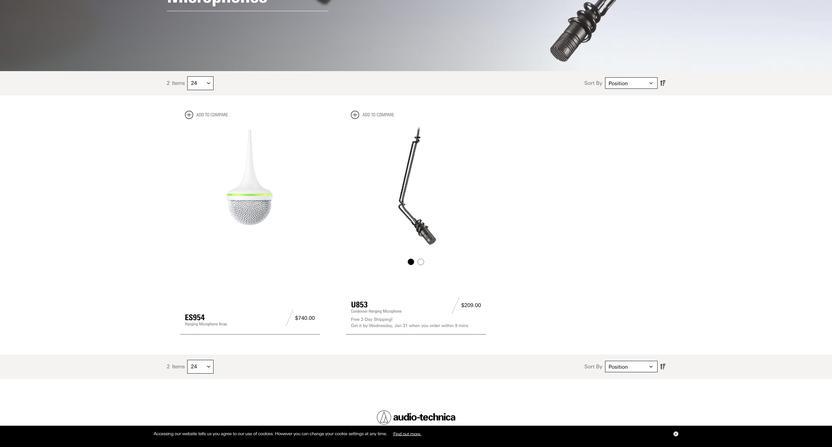 Task type: locate. For each thing, give the bounding box(es) containing it.
day
[[365, 317, 372, 322]]

0 vertical spatial 2 items
[[167, 80, 185, 86]]

add to compare button
[[185, 111, 228, 119], [351, 111, 394, 119]]

you inside free 2 -day shipping! get it by wednesday, jan 31 when you order within 9 mins
[[421, 323, 428, 328]]

hanging microphones image
[[0, 0, 832, 71]]

0 vertical spatial 2
[[167, 80, 170, 86]]

2 items from the top
[[172, 364, 185, 370]]

hanging left array
[[185, 322, 198, 327]]

2 sort from the top
[[584, 364, 594, 370]]

divider line image
[[450, 297, 461, 314], [284, 310, 295, 327]]

1 vertical spatial by
[[596, 364, 602, 370]]

carrat down image
[[207, 82, 210, 85], [649, 365, 652, 369]]

microphone inside u853 condenser hanging microphone
[[383, 309, 402, 314]]

0 horizontal spatial to
[[205, 112, 209, 118]]

1 horizontal spatial add to compare button
[[351, 111, 394, 119]]

0 horizontal spatial our
[[175, 431, 181, 437]]

1 compare from the left
[[210, 112, 228, 118]]

1 horizontal spatial microphone
[[383, 309, 402, 314]]

our left the website
[[175, 431, 181, 437]]

1 items from the top
[[172, 80, 185, 86]]

us
[[207, 431, 212, 437]]

0 horizontal spatial add to compare button
[[185, 111, 228, 119]]

you right us
[[213, 431, 220, 437]]

2 add to compare button from the left
[[351, 111, 394, 119]]

1 horizontal spatial compare
[[377, 112, 394, 118]]

you left order
[[421, 323, 428, 328]]

1 vertical spatial carrat down image
[[649, 365, 652, 369]]

2 items for set descending direction icon
[[167, 364, 185, 370]]

sort
[[584, 80, 594, 86], [584, 364, 594, 370]]

0 horizontal spatial carrat down image
[[207, 82, 210, 85]]

2 by from the top
[[596, 364, 602, 370]]

0 vertical spatial microphone
[[383, 309, 402, 314]]

1 2 items from the top
[[167, 80, 185, 86]]

mins
[[459, 323, 468, 328]]

0 horizontal spatial add to compare
[[196, 112, 228, 118]]

microphone
[[383, 309, 402, 314], [199, 322, 218, 327]]

0 horizontal spatial add
[[196, 112, 204, 118]]

to
[[205, 112, 209, 118], [371, 112, 376, 118], [233, 431, 237, 437]]

1 horizontal spatial our
[[238, 431, 244, 437]]

2 add to compare from the left
[[362, 112, 394, 118]]

website
[[182, 431, 197, 437]]

hanging inside es954 hanging microphone array
[[185, 322, 198, 327]]

2 for set descending direction icon
[[167, 364, 170, 370]]

free
[[351, 317, 360, 322]]

0 horizontal spatial divider line image
[[284, 310, 295, 327]]

1 vertical spatial items
[[172, 364, 185, 370]]

sort by for set descending direction image at the top right
[[584, 80, 602, 86]]

hanging up day
[[369, 309, 382, 314]]

your
[[325, 431, 334, 437]]

hanging inside u853 condenser hanging microphone
[[369, 309, 382, 314]]

add to compare button for u853
[[351, 111, 394, 119]]

1 horizontal spatial divider line image
[[450, 297, 461, 314]]

you
[[421, 323, 428, 328], [213, 431, 220, 437], [293, 431, 300, 437]]

option group
[[350, 257, 482, 267]]

31
[[403, 323, 408, 328]]

settings
[[349, 431, 364, 437]]

items
[[172, 80, 185, 86], [172, 364, 185, 370]]

more.
[[410, 431, 421, 437]]

0 vertical spatial items
[[172, 80, 185, 86]]

add
[[196, 112, 204, 118], [362, 112, 370, 118]]

order
[[430, 323, 440, 328]]

1 add to compare button from the left
[[185, 111, 228, 119]]

0 vertical spatial sort
[[584, 80, 594, 86]]

1 add to compare from the left
[[196, 112, 228, 118]]

1 vertical spatial microphone
[[199, 322, 218, 327]]

find out more. link
[[388, 429, 426, 439]]

2 sort by from the top
[[584, 364, 602, 370]]

1 horizontal spatial hanging
[[369, 309, 382, 314]]

carrat down image
[[649, 82, 652, 85], [207, 365, 210, 369]]

0 vertical spatial hanging
[[369, 309, 382, 314]]

to for es954
[[205, 112, 209, 118]]

you left can
[[293, 431, 300, 437]]

-
[[363, 317, 365, 322]]

2 2 items from the top
[[167, 364, 185, 370]]

0 horizontal spatial hanging
[[185, 322, 198, 327]]

1 vertical spatial hanging
[[185, 322, 198, 327]]

by
[[363, 323, 368, 328]]

2 items
[[167, 80, 185, 86], [167, 364, 185, 370]]

array
[[219, 322, 227, 327]]

2 add from the left
[[362, 112, 370, 118]]

add to compare
[[196, 112, 228, 118], [362, 112, 394, 118]]

1 sort from the top
[[584, 80, 594, 86]]

0 horizontal spatial compare
[[210, 112, 228, 118]]

microphone inside es954 hanging microphone array
[[199, 322, 218, 327]]

1 horizontal spatial you
[[293, 431, 300, 437]]

add for es954
[[196, 112, 204, 118]]

1 vertical spatial carrat down image
[[207, 365, 210, 369]]

0 horizontal spatial microphone
[[199, 322, 218, 327]]

0 vertical spatial carrat down image
[[649, 82, 652, 85]]

sort for set descending direction icon
[[584, 364, 594, 370]]

1 vertical spatial sort
[[584, 364, 594, 370]]

any
[[370, 431, 376, 437]]

microphone up shipping!
[[383, 309, 402, 314]]

1 horizontal spatial carrat down image
[[649, 82, 652, 85]]

2 horizontal spatial you
[[421, 323, 428, 328]]

0 vertical spatial sort by
[[584, 80, 602, 86]]

1 horizontal spatial add
[[362, 112, 370, 118]]

u853 image
[[351, 124, 481, 254]]

microphone left array
[[199, 322, 218, 327]]

by
[[596, 80, 602, 86], [596, 364, 602, 370]]

1 add from the left
[[196, 112, 204, 118]]

sort for set descending direction image at the top right
[[584, 80, 594, 86]]

1 vertical spatial 2 items
[[167, 364, 185, 370]]

1 vertical spatial sort by
[[584, 364, 602, 370]]

1 by from the top
[[596, 80, 602, 86]]

2
[[167, 80, 170, 86], [361, 317, 363, 322], [167, 364, 170, 370]]

our left the use
[[238, 431, 244, 437]]

1 horizontal spatial add to compare
[[362, 112, 394, 118]]

compare
[[210, 112, 228, 118], [377, 112, 394, 118]]

sort by
[[584, 80, 602, 86], [584, 364, 602, 370]]

2 vertical spatial 2
[[167, 364, 170, 370]]

accessing
[[154, 431, 173, 437]]

2 inside free 2 -day shipping! get it by wednesday, jan 31 when you order within 9 mins
[[361, 317, 363, 322]]

2 horizontal spatial to
[[371, 112, 376, 118]]

hanging
[[369, 309, 382, 314], [185, 322, 198, 327]]

set descending direction image
[[660, 363, 665, 371]]

2 compare from the left
[[377, 112, 394, 118]]

1 vertical spatial 2
[[361, 317, 363, 322]]

add to compare button for es954
[[185, 111, 228, 119]]

1 sort by from the top
[[584, 80, 602, 86]]

divider line image for es954
[[284, 310, 295, 327]]

cross image
[[674, 433, 677, 436]]

items for set descending direction icon
[[172, 364, 185, 370]]

0 vertical spatial by
[[596, 80, 602, 86]]

items for set descending direction image at the top right
[[172, 80, 185, 86]]

our
[[175, 431, 181, 437], [238, 431, 244, 437]]



Task type: vqa. For each thing, say whether or not it's contained in the screenshot.
Day
yes



Task type: describe. For each thing, give the bounding box(es) containing it.
wednesday,
[[369, 323, 393, 328]]

out
[[403, 431, 409, 437]]

0 horizontal spatial carrat down image
[[207, 365, 210, 369]]

by for set descending direction icon
[[596, 364, 602, 370]]

compare for u853
[[377, 112, 394, 118]]

2 our from the left
[[238, 431, 244, 437]]

divider line image for u853
[[450, 297, 461, 314]]

add for u853
[[362, 112, 370, 118]]

by for set descending direction image at the top right
[[596, 80, 602, 86]]

use
[[245, 431, 252, 437]]

cookie
[[335, 431, 347, 437]]

1 horizontal spatial to
[[233, 431, 237, 437]]

free 2 -day shipping! get it by wednesday, jan 31 when you order within 9 mins
[[351, 317, 468, 328]]

it
[[359, 323, 362, 328]]

agree
[[221, 431, 232, 437]]

when
[[409, 323, 420, 328]]

of
[[253, 431, 257, 437]]

find
[[393, 431, 402, 437]]

time.
[[378, 431, 387, 437]]

es954 image
[[185, 124, 315, 254]]

0 vertical spatial carrat down image
[[207, 82, 210, 85]]

can
[[302, 431, 309, 437]]

9
[[455, 323, 457, 328]]

cookies.
[[258, 431, 274, 437]]

compare for es954
[[210, 112, 228, 118]]

condenser
[[351, 309, 368, 314]]

to for u853
[[371, 112, 376, 118]]

within
[[441, 323, 454, 328]]

at
[[365, 431, 368, 437]]

0 horizontal spatial you
[[213, 431, 220, 437]]

u853
[[351, 300, 368, 310]]

sort by for set descending direction icon
[[584, 364, 602, 370]]

accessing our website tells us you agree to our use of cookies. however you can change your cookie settings at any time.
[[154, 431, 388, 437]]

shipping!
[[374, 317, 393, 322]]

es954 hanging microphone array
[[185, 313, 227, 327]]

however
[[275, 431, 292, 437]]

2 for set descending direction image at the top right
[[167, 80, 170, 86]]

u853 condenser hanging microphone
[[351, 300, 402, 314]]

2 items for set descending direction image at the top right
[[167, 80, 185, 86]]

1 our from the left
[[175, 431, 181, 437]]

jan
[[394, 323, 402, 328]]

get
[[351, 323, 358, 328]]

change
[[310, 431, 324, 437]]

set descending direction image
[[660, 79, 665, 87]]

1 horizontal spatial carrat down image
[[649, 365, 652, 369]]

$209.00
[[461, 302, 481, 309]]

$740.00
[[295, 315, 315, 322]]

es954
[[185, 313, 205, 322]]

tells
[[198, 431, 206, 437]]

add to compare for u853
[[362, 112, 394, 118]]

add to compare for es954
[[196, 112, 228, 118]]

store logo image
[[377, 411, 455, 425]]

find out more.
[[393, 431, 421, 437]]



